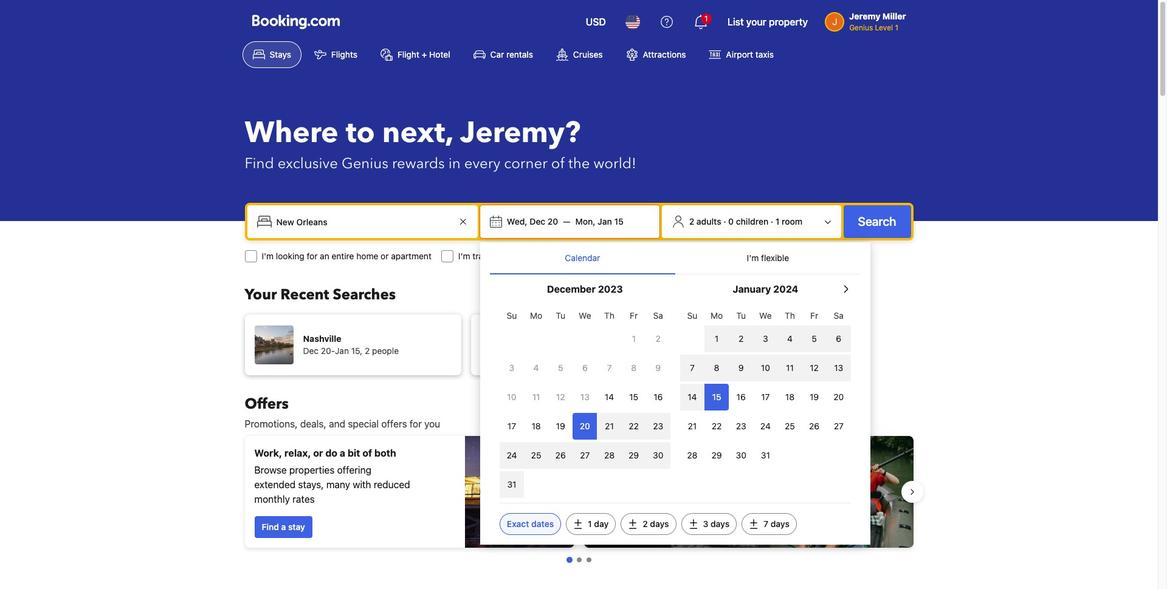 Task type: vqa. For each thing, say whether or not it's contained in the screenshot.
as in the for flights and other types of bookings like attraction tickets, rental cars, and taxis, the same principle applies. multiple seats on a single flight or a return flight booked under one reservation count as a single booking.
no



Task type: describe. For each thing, give the bounding box(es) containing it.
a photo of a couple standing in front of a cabin in a forest at night image
[[465, 436, 574, 548]]

search
[[858, 215, 896, 229]]

13 January 2024 checkbox
[[827, 355, 851, 382]]

5 December 2023 checkbox
[[548, 355, 573, 382]]

5 inside cell
[[812, 334, 817, 344]]

11 cell
[[778, 353, 802, 382]]

1 button
[[686, 7, 715, 36]]

january 2024
[[733, 284, 798, 295]]

i'm
[[567, 251, 579, 261]]

we for january
[[759, 311, 772, 321]]

0 horizontal spatial 5
[[558, 363, 563, 373]]

20 for the 20 january 2024 checkbox at the bottom right
[[834, 392, 844, 402]]

23 for "23 december 2023" option
[[653, 421, 663, 432]]

stays,
[[298, 480, 324, 491]]

30 December 2023 checkbox
[[646, 443, 670, 469]]

14 for 14 option
[[605, 392, 614, 402]]

19 for 19 january 2024 option
[[810, 392, 819, 402]]

24 January 2024 checkbox
[[753, 413, 778, 440]]

25 cell
[[524, 440, 548, 469]]

2 adults · 0 children · 1 room button
[[667, 210, 836, 233]]

with
[[353, 480, 371, 491]]

genius inside where to next, jeremy? find exclusive genius rewards in every corner of the world!
[[342, 154, 388, 174]]

29 for 29 january 2024 option at the right of the page
[[712, 450, 722, 461]]

30 for 30 option
[[736, 450, 746, 461]]

mon,
[[575, 216, 595, 227]]

25 for 25 checkbox
[[531, 450, 541, 461]]

i'm flexible
[[747, 253, 789, 263]]

15 cell
[[705, 382, 729, 411]]

8 December 2023 checkbox
[[622, 355, 646, 382]]

i'm for i'm looking for an entire home or apartment
[[262, 251, 274, 261]]

we for december
[[579, 311, 591, 321]]

and
[[329, 419, 345, 430]]

+
[[422, 49, 427, 60]]

1 inside jeremy miller genius level 1
[[895, 23, 898, 32]]

2 inside option
[[739, 334, 744, 344]]

31 cell
[[500, 469, 524, 498]]

in
[[448, 154, 461, 174]]

car rentals link
[[463, 41, 543, 68]]

list your property link
[[720, 7, 815, 36]]

31 December 2023 checkbox
[[500, 472, 524, 498]]

17 January 2024 checkbox
[[753, 384, 778, 411]]

special
[[348, 419, 379, 430]]

30 for "30 december 2023" checkbox
[[653, 450, 663, 461]]

deals,
[[300, 419, 326, 430]]

next,
[[382, 113, 453, 153]]

2 right early
[[643, 519, 648, 529]]

6 January 2024 checkbox
[[827, 326, 851, 353]]

properties
[[289, 465, 335, 476]]

of inside where to next, jeremy? find exclusive genius rewards in every corner of the world!
[[551, 154, 565, 174]]

airport taxis link
[[699, 41, 784, 68]]

nashville
[[303, 334, 341, 344]]

10 cell
[[753, 353, 778, 382]]

11 December 2023 checkbox
[[524, 384, 548, 411]]

usd
[[586, 16, 606, 27]]

new year, new adventures
[[594, 455, 717, 466]]

corner
[[504, 154, 548, 174]]

th for 2024
[[785, 311, 795, 321]]

offers promotions, deals, and special offers for you
[[245, 395, 440, 430]]

13 for 13 december 2023 option
[[580, 392, 590, 402]]

27 cell
[[573, 440, 597, 469]]

16 for 16 january 2024 checkbox
[[737, 392, 746, 402]]

dec for wed,
[[530, 216, 545, 227]]

su for january
[[687, 311, 697, 321]]

28 for 27
[[604, 450, 615, 461]]

13 cell
[[827, 353, 851, 382]]

property
[[769, 16, 808, 27]]

bit
[[348, 448, 360, 459]]

both
[[374, 448, 396, 459]]

23 for 23 "checkbox" in the bottom of the page
[[736, 421, 746, 432]]

19 January 2024 checkbox
[[802, 384, 827, 411]]

hotel
[[429, 49, 450, 60]]

1 horizontal spatial 3
[[703, 519, 708, 529]]

looking for i'm
[[582, 251, 610, 261]]

21 December 2023 checkbox
[[597, 413, 622, 440]]

find inside where to next, jeremy? find exclusive genius rewards in every corner of the world!
[[245, 154, 274, 174]]

26 for 26 option
[[809, 421, 820, 432]]

6 for 6 december 2023 option
[[582, 363, 588, 373]]

su for december
[[507, 311, 517, 321]]

home
[[356, 251, 378, 261]]

2 days
[[643, 519, 669, 529]]

or inside work, relax, or do a bit of both browse properties offering extended stays, many with reduced monthly rates
[[313, 448, 323, 459]]

23 December 2023 checkbox
[[646, 413, 670, 440]]

children
[[736, 216, 769, 227]]

12 January 2024 checkbox
[[802, 355, 827, 382]]

10 January 2024 checkbox
[[753, 355, 778, 382]]

9 January 2024 checkbox
[[729, 355, 753, 382]]

tu for january 2024
[[736, 311, 746, 321]]

adventures
[[664, 455, 717, 466]]

sa for 2023
[[653, 311, 663, 321]]

find early 2024 deals link
[[594, 509, 696, 531]]

day
[[594, 519, 609, 529]]

the
[[568, 154, 590, 174]]

deals
[[666, 515, 688, 525]]

19 December 2023 checkbox
[[548, 413, 573, 440]]

12 for 12 january 2024 checkbox
[[810, 363, 819, 373]]

23 cell
[[646, 411, 670, 440]]

31 for 31 december 2023 checkbox at the left bottom of the page
[[507, 480, 516, 490]]

22 for '22 december 2023' option
[[629, 421, 639, 432]]

fr for 2023
[[630, 311, 638, 321]]

0 horizontal spatial 15
[[614, 216, 624, 227]]

14 for 14 january 2024 option
[[688, 392, 697, 402]]

7 December 2023 checkbox
[[597, 355, 622, 382]]

12 for 12 december 2023 checkbox
[[556, 392, 565, 402]]

where
[[245, 113, 338, 153]]

flights link
[[304, 41, 368, 68]]

11 for 11 checkbox
[[786, 363, 794, 373]]

stay
[[288, 522, 305, 533]]

26 for 26 checkbox
[[555, 450, 566, 461]]

2 · from the left
[[771, 216, 773, 227]]

8 January 2024 checkbox
[[705, 355, 729, 382]]

11 January 2024 checkbox
[[778, 355, 802, 382]]

booking.com image
[[252, 15, 340, 29]]

2 inside checkbox
[[656, 334, 661, 344]]

flight + hotel link
[[370, 41, 461, 68]]

stays link
[[242, 41, 301, 68]]

december 2023
[[547, 284, 623, 295]]

flexible
[[761, 253, 789, 263]]

2 January 2024 checkbox
[[729, 326, 753, 353]]

14 January 2024 checkbox
[[680, 384, 705, 411]]

list your property
[[728, 16, 808, 27]]

find a stay link
[[254, 517, 312, 539]]

i'm looking for an entire home or apartment
[[262, 251, 432, 261]]

wed,
[[507, 216, 527, 227]]

searches
[[333, 285, 396, 305]]

looking for i'm
[[276, 251, 304, 261]]

13 December 2023 checkbox
[[573, 384, 597, 411]]

adults
[[697, 216, 721, 227]]

2 horizontal spatial 7
[[764, 519, 768, 529]]

20-
[[321, 346, 335, 356]]

dec for nashville
[[303, 346, 319, 356]]

work,
[[254, 448, 282, 459]]

calendar
[[565, 253, 600, 263]]

i'm flexible button
[[675, 243, 861, 274]]

for inside offers promotions, deals, and special offers for you
[[410, 419, 422, 430]]

world!
[[594, 154, 636, 174]]

to
[[346, 113, 375, 153]]

15 for the 15 december 2023 option on the right of page
[[629, 392, 638, 402]]

offering
[[337, 465, 371, 476]]

car
[[490, 49, 504, 60]]

25 December 2023 checkbox
[[524, 443, 548, 469]]

every
[[464, 154, 500, 174]]

21 for 21 "option"
[[605, 421, 614, 432]]

1 day
[[588, 519, 609, 529]]

3 December 2023 checkbox
[[500, 355, 524, 382]]

28 December 2023 checkbox
[[597, 443, 622, 469]]

rewards
[[392, 154, 445, 174]]

20 January 2024 checkbox
[[827, 384, 851, 411]]

for for an
[[307, 251, 318, 261]]

fr for 2024
[[810, 311, 818, 321]]

15,
[[351, 346, 362, 356]]

2024 inside region
[[643, 515, 664, 525]]

1 · from the left
[[724, 216, 726, 227]]

16 December 2023 checkbox
[[646, 384, 670, 411]]

Where are you going? field
[[271, 211, 456, 233]]

4 December 2023 checkbox
[[524, 355, 548, 382]]

offers
[[381, 419, 407, 430]]

20 cell
[[573, 411, 597, 440]]

28 January 2024 checkbox
[[680, 443, 705, 469]]

23 January 2024 checkbox
[[729, 413, 753, 440]]

jeremy?
[[460, 113, 581, 153]]

entire
[[332, 251, 354, 261]]

9 December 2023 checkbox
[[646, 355, 670, 382]]

room
[[782, 216, 803, 227]]

7 for 7 'option'
[[607, 363, 612, 373]]

15 January 2024 checkbox
[[705, 384, 729, 411]]

2 adults · 0 children · 1 room
[[689, 216, 803, 227]]

27 January 2024 checkbox
[[827, 413, 851, 440]]

usd button
[[579, 7, 613, 36]]

4 January 2024 checkbox
[[778, 326, 802, 353]]

1 horizontal spatial 2024
[[773, 284, 798, 295]]

jeremy miller genius level 1
[[849, 11, 906, 32]]

flights
[[626, 251, 650, 261]]

20 for 20 checkbox
[[580, 421, 590, 432]]

people
[[372, 346, 399, 356]]

i'm for i'm flexible
[[747, 253, 759, 263]]

18 December 2023 checkbox
[[524, 413, 548, 440]]

promotions,
[[245, 419, 298, 430]]

21 for 21 option on the right of the page
[[688, 421, 697, 432]]

21 January 2024 checkbox
[[680, 413, 705, 440]]

for for work
[[509, 251, 519, 261]]

1 left the 'day'
[[588, 519, 592, 529]]

grid for december
[[500, 304, 670, 498]]

0 horizontal spatial 20
[[548, 216, 558, 227]]

1 cell
[[705, 323, 729, 353]]

10 December 2023 checkbox
[[500, 384, 524, 411]]

3 days
[[703, 519, 730, 529]]

8 cell
[[705, 353, 729, 382]]

cruises
[[573, 49, 603, 60]]

an
[[320, 251, 329, 261]]

31 for '31' checkbox
[[761, 450, 770, 461]]

9 cell
[[729, 353, 753, 382]]

1 January 2024 checkbox
[[705, 326, 729, 353]]

17 for the 17 december 2023 option
[[508, 421, 516, 432]]

many
[[326, 480, 350, 491]]

14 December 2023 checkbox
[[597, 384, 622, 411]]

of inside work, relax, or do a bit of both browse properties offering extended stays, many with reduced monthly rates
[[363, 448, 372, 459]]

your
[[245, 285, 277, 305]]

10 for 10 checkbox
[[761, 363, 770, 373]]

1 horizontal spatial jan
[[598, 216, 612, 227]]

7 January 2024 checkbox
[[680, 355, 705, 382]]



Task type: locate. For each thing, give the bounding box(es) containing it.
offers
[[245, 395, 289, 415]]

1 horizontal spatial 15
[[629, 392, 638, 402]]

5 cell
[[802, 323, 827, 353]]

2 horizontal spatial i'm
[[747, 253, 759, 263]]

1 horizontal spatial 4
[[787, 334, 793, 344]]

1 vertical spatial of
[[363, 448, 372, 459]]

jan left 15,
[[335, 346, 349, 356]]

28 inside checkbox
[[687, 450, 698, 461]]

tab list containing calendar
[[490, 243, 861, 275]]

3 cell
[[753, 323, 778, 353]]

jeremy
[[849, 11, 881, 21]]

20 right 19 january 2024 option
[[834, 392, 844, 402]]

21
[[605, 421, 614, 432], [688, 421, 697, 432]]

·
[[724, 216, 726, 227], [771, 216, 773, 227]]

24 left 25 checkbox
[[507, 450, 517, 461]]

grid for january
[[680, 304, 851, 469]]

dec right wed,
[[530, 216, 545, 227]]

0 vertical spatial 26
[[809, 421, 820, 432]]

20
[[548, 216, 558, 227], [834, 392, 844, 402], [580, 421, 590, 432]]

0 horizontal spatial th
[[604, 311, 615, 321]]

19
[[810, 392, 819, 402], [556, 421, 565, 432]]

1 inside "option"
[[632, 334, 636, 344]]

18 inside 18 checkbox
[[785, 392, 795, 402]]

fr up 5 cell
[[810, 311, 818, 321]]

26 cell
[[548, 440, 573, 469]]

1 vertical spatial 25
[[531, 450, 541, 461]]

1 sa from the left
[[653, 311, 663, 321]]

1 we from the left
[[579, 311, 591, 321]]

29 right 28 checkbox
[[712, 450, 722, 461]]

26 December 2023 checkbox
[[548, 443, 573, 469]]

new
[[642, 455, 662, 466]]

10 inside checkbox
[[761, 363, 770, 373]]

exact
[[507, 519, 529, 529]]

28 left year,
[[604, 450, 615, 461]]

30 January 2024 checkbox
[[729, 443, 753, 469]]

nashville dec 20-jan 15, 2 people
[[303, 334, 399, 356]]

we down december 2023
[[579, 311, 591, 321]]

4 for 4 december 2023 'checkbox' at the left of the page
[[534, 363, 539, 373]]

a inside work, relax, or do a bit of both browse properties offering extended stays, many with reduced monthly rates
[[340, 448, 345, 459]]

1 vertical spatial 27
[[580, 450, 590, 461]]

1 horizontal spatial mo
[[711, 311, 723, 321]]

29 December 2023 checkbox
[[622, 443, 646, 469]]

1 horizontal spatial 12
[[810, 363, 819, 373]]

0 horizontal spatial 3
[[509, 363, 514, 373]]

1 horizontal spatial 21
[[688, 421, 697, 432]]

2 14 from the left
[[688, 392, 697, 402]]

genius down jeremy
[[849, 23, 873, 32]]

6 inside option
[[582, 363, 588, 373]]

6
[[836, 334, 841, 344], [582, 363, 588, 373]]

0 horizontal spatial 4
[[534, 363, 539, 373]]

5 left 6 december 2023 option
[[558, 363, 563, 373]]

1 vertical spatial 18
[[532, 421, 541, 432]]

—
[[563, 216, 571, 227]]

8 inside 'checkbox'
[[714, 363, 719, 373]]

8 inside 'option'
[[631, 363, 636, 373]]

1 22 from the left
[[629, 421, 639, 432]]

1 left room
[[776, 216, 780, 227]]

0 vertical spatial 31
[[761, 450, 770, 461]]

1 December 2023 checkbox
[[622, 326, 646, 353]]

30 inside checkbox
[[653, 450, 663, 461]]

23 inside "checkbox"
[[736, 421, 746, 432]]

list
[[728, 16, 744, 27]]

24 cell
[[500, 440, 524, 469]]

mo up 4 december 2023 'checkbox' at the left of the page
[[530, 311, 542, 321]]

11 right 10 checkbox
[[786, 363, 794, 373]]

1 horizontal spatial 10
[[761, 363, 770, 373]]

21 inside 21 option
[[688, 421, 697, 432]]

0 vertical spatial dec
[[530, 216, 545, 227]]

13 for the 13 january 2024 "checkbox"
[[834, 363, 843, 373]]

we
[[579, 311, 591, 321], [759, 311, 772, 321]]

1 horizontal spatial 18
[[785, 392, 795, 402]]

rates
[[293, 494, 315, 505]]

28 left 29 january 2024 option at the right of the page
[[687, 450, 698, 461]]

car rentals
[[490, 49, 533, 60]]

1 days from the left
[[650, 519, 669, 529]]

13 left 14 option
[[580, 392, 590, 402]]

27 right 26 option
[[834, 421, 844, 432]]

13
[[834, 363, 843, 373], [580, 392, 590, 402]]

15 for 15 option
[[712, 392, 721, 402]]

1 horizontal spatial ·
[[771, 216, 773, 227]]

0 horizontal spatial 7
[[607, 363, 612, 373]]

14 left 15 option
[[688, 392, 697, 402]]

2 8 from the left
[[714, 363, 719, 373]]

18 for 18 checkbox
[[785, 392, 795, 402]]

0 vertical spatial 25
[[785, 421, 795, 432]]

10 inside option
[[507, 392, 516, 402]]

2 mo from the left
[[711, 311, 723, 321]]

2 right the 1 'option'
[[739, 334, 744, 344]]

1 horizontal spatial 17
[[761, 392, 770, 402]]

27 inside checkbox
[[834, 421, 844, 432]]

1 mo from the left
[[530, 311, 542, 321]]

3 for 3 january 2024 option
[[763, 334, 768, 344]]

17 inside option
[[508, 421, 516, 432]]

1 horizontal spatial 6
[[836, 334, 841, 344]]

1 th from the left
[[604, 311, 615, 321]]

0 horizontal spatial 8
[[631, 363, 636, 373]]

tu
[[556, 311, 565, 321], [736, 311, 746, 321]]

4 cell
[[778, 323, 802, 353]]

3 for 3 december 2023 option
[[509, 363, 514, 373]]

1 8 from the left
[[631, 363, 636, 373]]

29 January 2024 checkbox
[[705, 443, 729, 469]]

dec
[[530, 216, 545, 227], [303, 346, 319, 356]]

27 left new
[[580, 450, 590, 461]]

1 fr from the left
[[630, 311, 638, 321]]

looking
[[276, 251, 304, 261], [582, 251, 610, 261]]

1 horizontal spatial 25
[[785, 421, 795, 432]]

24 inside 24 december 2023 checkbox
[[507, 450, 517, 461]]

27 for 27 january 2024 checkbox
[[834, 421, 844, 432]]

miller
[[883, 11, 906, 21]]

2 grid from the left
[[680, 304, 851, 469]]

13 right 12 january 2024 checkbox
[[834, 363, 843, 373]]

2 su from the left
[[687, 311, 697, 321]]

24 inside "24" 'checkbox'
[[760, 421, 771, 432]]

6 left 7 'option'
[[582, 363, 588, 373]]

5 right 4 january 2024 checkbox at the right bottom of page
[[812, 334, 817, 344]]

2 horizontal spatial 15
[[712, 392, 721, 402]]

apartment
[[391, 251, 432, 261]]

1 9 from the left
[[656, 363, 661, 373]]

days for 2 days
[[650, 519, 669, 529]]

1 horizontal spatial 30
[[736, 450, 746, 461]]

16 for 16 december 2023 checkbox
[[654, 392, 663, 402]]

0 vertical spatial 27
[[834, 421, 844, 432]]

2 sa from the left
[[834, 311, 844, 321]]

9 inside checkbox
[[738, 363, 744, 373]]

7 inside 'option'
[[607, 363, 612, 373]]

your
[[746, 16, 766, 27]]

1 horizontal spatial 11
[[786, 363, 794, 373]]

2 horizontal spatial days
[[771, 519, 790, 529]]

· right children
[[771, 216, 773, 227]]

tu for december 2023
[[556, 311, 565, 321]]

1 horizontal spatial fr
[[810, 311, 818, 321]]

28 inside checkbox
[[604, 450, 615, 461]]

18 inside 18 december 2023 checkbox
[[532, 421, 541, 432]]

2 right 15,
[[365, 346, 370, 356]]

27 inside 'option'
[[580, 450, 590, 461]]

for left an at the top of page
[[307, 251, 318, 261]]

i'm
[[262, 251, 274, 261], [458, 251, 470, 261], [747, 253, 759, 263]]

days for 3 days
[[711, 519, 730, 529]]

1 horizontal spatial or
[[381, 251, 389, 261]]

12 inside cell
[[810, 363, 819, 373]]

2 horizontal spatial 20
[[834, 392, 844, 402]]

for for flights
[[612, 251, 623, 261]]

traveling
[[473, 251, 506, 261]]

27 December 2023 checkbox
[[573, 443, 597, 469]]

25 inside 25 checkbox
[[531, 450, 541, 461]]

for left flights
[[612, 251, 623, 261]]

7 cell
[[680, 353, 705, 382]]

20 left —
[[548, 216, 558, 227]]

1 grid from the left
[[500, 304, 670, 498]]

22 right 21 "option"
[[629, 421, 639, 432]]

i'm looking for flights
[[567, 251, 650, 261]]

14 inside 14 january 2024 option
[[688, 392, 697, 402]]

0 horizontal spatial 12
[[556, 392, 565, 402]]

2 29 from the left
[[712, 450, 722, 461]]

9 inside option
[[656, 363, 661, 373]]

th up 4 cell
[[785, 311, 795, 321]]

28 for 21
[[687, 450, 698, 461]]

14 right 13 december 2023 option
[[605, 392, 614, 402]]

26 inside 26 checkbox
[[555, 450, 566, 461]]

26 right 25 checkbox
[[555, 450, 566, 461]]

18 right the 17 december 2023 option
[[532, 421, 541, 432]]

8 for 8 january 2024 'checkbox'
[[714, 363, 719, 373]]

7 for 7 january 2024 "checkbox"
[[690, 363, 695, 373]]

your account menu jeremy miller genius level 1 element
[[825, 5, 911, 33]]

for left work
[[509, 251, 519, 261]]

11 for 11 checkbox at bottom left
[[532, 392, 540, 402]]

7 left 8 january 2024 'checkbox'
[[690, 363, 695, 373]]

30 cell
[[646, 440, 670, 469]]

dec inside nashville dec 20-jan 15, 2 people
[[303, 346, 319, 356]]

14
[[605, 392, 614, 402], [688, 392, 697, 402]]

find a stay
[[262, 522, 305, 533]]

2 vertical spatial 3
[[703, 519, 708, 529]]

th for 2023
[[604, 311, 615, 321]]

0 horizontal spatial 29
[[629, 450, 639, 461]]

flight
[[398, 49, 419, 60]]

1 left 2 option
[[715, 334, 719, 344]]

31 down 24 december 2023 checkbox
[[507, 480, 516, 490]]

15 inside cell
[[712, 392, 721, 402]]

22 inside 22 january 2024 'option'
[[712, 421, 722, 432]]

7 right 6 december 2023 option
[[607, 363, 612, 373]]

13 inside "checkbox"
[[834, 363, 843, 373]]

17 left 18 december 2023 checkbox on the bottom of page
[[508, 421, 516, 432]]

a left the stay on the bottom of page
[[281, 522, 286, 533]]

22 right 21 option on the right of the page
[[712, 421, 722, 432]]

of
[[551, 154, 565, 174], [363, 448, 372, 459]]

region containing work, relax, or do a bit of both
[[235, 432, 923, 553]]

1 left list
[[705, 14, 708, 23]]

progress bar
[[566, 557, 591, 564]]

0 vertical spatial or
[[381, 251, 389, 261]]

2 21 from the left
[[688, 421, 697, 432]]

2 th from the left
[[785, 311, 795, 321]]

0 horizontal spatial 14
[[605, 392, 614, 402]]

0 horizontal spatial su
[[507, 311, 517, 321]]

18 for 18 december 2023 checkbox on the bottom of page
[[532, 421, 541, 432]]

7 inside "checkbox"
[[690, 363, 695, 373]]

1 inside dropdown button
[[705, 14, 708, 23]]

1 vertical spatial a
[[281, 522, 286, 533]]

12 December 2023 checkbox
[[548, 384, 573, 411]]

genius down to
[[342, 154, 388, 174]]

1 horizontal spatial we
[[759, 311, 772, 321]]

2 22 from the left
[[712, 421, 722, 432]]

1 vertical spatial 12
[[556, 392, 565, 402]]

6 cell
[[827, 323, 851, 353]]

21 right 20 checkbox
[[605, 421, 614, 432]]

0 horizontal spatial we
[[579, 311, 591, 321]]

6 inside checkbox
[[836, 334, 841, 344]]

1 horizontal spatial sa
[[834, 311, 844, 321]]

2 looking from the left
[[582, 251, 610, 261]]

0 horizontal spatial sa
[[653, 311, 663, 321]]

1 horizontal spatial 5
[[812, 334, 817, 344]]

2024 down "flexible" in the right of the page
[[773, 284, 798, 295]]

0 horizontal spatial dec
[[303, 346, 319, 356]]

10 for 10 option
[[507, 392, 516, 402]]

of right bit
[[363, 448, 372, 459]]

26 January 2024 checkbox
[[802, 413, 827, 440]]

1 inside dropdown button
[[776, 216, 780, 227]]

19 for 19 option
[[556, 421, 565, 432]]

7 right the 3 days
[[764, 519, 768, 529]]

2 December 2023 checkbox
[[646, 326, 670, 353]]

or right 'home'
[[381, 251, 389, 261]]

0 horizontal spatial 22
[[629, 421, 639, 432]]

find
[[245, 154, 274, 174], [601, 515, 618, 525], [262, 522, 279, 533]]

1 horizontal spatial 16
[[737, 392, 746, 402]]

su up 3 december 2023 option
[[507, 311, 517, 321]]

9 right 8 december 2023 'option'
[[656, 363, 661, 373]]

19 inside option
[[810, 392, 819, 402]]

26 right 25 'checkbox'
[[809, 421, 820, 432]]

21 cell
[[597, 411, 622, 440]]

you
[[424, 419, 440, 430]]

1 vertical spatial 11
[[532, 392, 540, 402]]

23 right '22 december 2023' option
[[653, 421, 663, 432]]

10 right '9' checkbox
[[761, 363, 770, 373]]

14 cell
[[680, 382, 705, 411]]

find early 2024 deals
[[601, 515, 688, 525]]

0 horizontal spatial ·
[[724, 216, 726, 227]]

17 for 17 january 2024 checkbox
[[761, 392, 770, 402]]

3 right deals
[[703, 519, 708, 529]]

2 left adults
[[689, 216, 694, 227]]

0 horizontal spatial 25
[[531, 450, 541, 461]]

recent
[[281, 285, 329, 305]]

17 December 2023 checkbox
[[500, 413, 524, 440]]

find for new year, new adventures
[[601, 515, 618, 525]]

21 left 22 january 2024 'option'
[[688, 421, 697, 432]]

calendar button
[[490, 243, 675, 274]]

genius inside jeremy miller genius level 1
[[849, 23, 873, 32]]

1 horizontal spatial 24
[[760, 421, 771, 432]]

2 right 1 "option"
[[656, 334, 661, 344]]

0 horizontal spatial or
[[313, 448, 323, 459]]

0 horizontal spatial 26
[[555, 450, 566, 461]]

22 cell
[[622, 411, 646, 440]]

3 right 2 option
[[763, 334, 768, 344]]

0 vertical spatial 18
[[785, 392, 795, 402]]

mo for december
[[530, 311, 542, 321]]

2 fr from the left
[[810, 311, 818, 321]]

1 vertical spatial genius
[[342, 154, 388, 174]]

8 left '9' checkbox
[[714, 363, 719, 373]]

11 inside checkbox
[[532, 392, 540, 402]]

29 inside option
[[712, 450, 722, 461]]

0 horizontal spatial 30
[[653, 450, 663, 461]]

10 left 11 checkbox at bottom left
[[507, 392, 516, 402]]

1 horizontal spatial days
[[711, 519, 730, 529]]

3 January 2024 checkbox
[[753, 326, 778, 353]]

exact dates
[[507, 519, 554, 529]]

1 vertical spatial dec
[[303, 346, 319, 356]]

1 vertical spatial 19
[[556, 421, 565, 432]]

15
[[614, 216, 624, 227], [629, 392, 638, 402], [712, 392, 721, 402]]

25 for 25 'checkbox'
[[785, 421, 795, 432]]

9 left 10 checkbox
[[738, 363, 744, 373]]

find left the stay on the bottom of page
[[262, 522, 279, 533]]

7 days
[[764, 519, 790, 529]]

1 horizontal spatial i'm
[[458, 251, 470, 261]]

wed, dec 20 — mon, jan 15
[[507, 216, 624, 227]]

25 right "24" 'checkbox'
[[785, 421, 795, 432]]

23 right 22 january 2024 'option'
[[736, 421, 746, 432]]

27 for 27 'option'
[[580, 450, 590, 461]]

29 left new
[[629, 450, 639, 461]]

1 vertical spatial 26
[[555, 450, 566, 461]]

sa
[[653, 311, 663, 321], [834, 311, 844, 321]]

2 9 from the left
[[738, 363, 744, 373]]

25 inside 25 'checkbox'
[[785, 421, 795, 432]]

do
[[325, 448, 337, 459]]

cruises link
[[546, 41, 613, 68]]

1 14 from the left
[[605, 392, 614, 402]]

12 right 11 checkbox at bottom left
[[556, 392, 565, 402]]

24 for "24" 'checkbox'
[[760, 421, 771, 432]]

17
[[761, 392, 770, 402], [508, 421, 516, 432]]

attractions
[[643, 49, 686, 60]]

0 horizontal spatial 23
[[653, 421, 663, 432]]

0 horizontal spatial 24
[[507, 450, 517, 461]]

0 vertical spatial 13
[[834, 363, 843, 373]]

monthly
[[254, 494, 290, 505]]

15 right 14 option
[[629, 392, 638, 402]]

1 21 from the left
[[605, 421, 614, 432]]

3 inside "cell"
[[763, 334, 768, 344]]

find for work, relax, or do a bit of both
[[262, 522, 279, 533]]

mon, jan 15 button
[[571, 211, 628, 233]]

days for 7 days
[[771, 519, 790, 529]]

1 vertical spatial 13
[[580, 392, 590, 402]]

15 December 2023 checkbox
[[622, 384, 646, 411]]

9 for 9 december 2023 option
[[656, 363, 661, 373]]

region
[[235, 432, 923, 553]]

0 horizontal spatial days
[[650, 519, 669, 529]]

29 cell
[[622, 440, 646, 469]]

31 right 30 option
[[761, 450, 770, 461]]

26
[[809, 421, 820, 432], [555, 450, 566, 461]]

1 horizontal spatial 19
[[810, 392, 819, 402]]

a right do
[[340, 448, 345, 459]]

17 right 16 january 2024 checkbox
[[761, 392, 770, 402]]

2 28 from the left
[[687, 450, 698, 461]]

level
[[875, 23, 893, 32]]

23
[[653, 421, 663, 432], [736, 421, 746, 432]]

2024 right early
[[643, 515, 664, 525]]

2 days from the left
[[711, 519, 730, 529]]

exclusive
[[278, 154, 338, 174]]

0 horizontal spatial grid
[[500, 304, 670, 498]]

1 23 from the left
[[653, 421, 663, 432]]

20 right 19 option
[[580, 421, 590, 432]]

0 vertical spatial 10
[[761, 363, 770, 373]]

1 horizontal spatial 7
[[690, 363, 695, 373]]

grid
[[500, 304, 670, 498], [680, 304, 851, 469]]

2 30 from the left
[[736, 450, 746, 461]]

30 right 29 january 2024 option at the right of the page
[[736, 450, 746, 461]]

8 for 8 december 2023 'option'
[[631, 363, 636, 373]]

1 horizontal spatial 28
[[687, 450, 698, 461]]

a young girl and woman kayak on a river image
[[584, 436, 913, 548]]

th
[[604, 311, 615, 321], [785, 311, 795, 321]]

find left early
[[601, 515, 618, 525]]

2 we from the left
[[759, 311, 772, 321]]

31 inside cell
[[507, 480, 516, 490]]

1 30 from the left
[[653, 450, 663, 461]]

24 December 2023 checkbox
[[500, 443, 524, 469]]

work, relax, or do a bit of both browse properties offering extended stays, many with reduced monthly rates
[[254, 448, 410, 505]]

tab list
[[490, 243, 861, 275]]

1 down miller
[[895, 23, 898, 32]]

2 tu from the left
[[736, 311, 746, 321]]

jan right mon, in the top of the page
[[598, 216, 612, 227]]

3 left 4 december 2023 'checkbox' at the left of the page
[[509, 363, 514, 373]]

i'm for i'm traveling for work
[[458, 251, 470, 261]]

extended
[[254, 480, 296, 491]]

29 for 29 checkbox
[[629, 450, 639, 461]]

31
[[761, 450, 770, 461], [507, 480, 516, 490]]

0 horizontal spatial 13
[[580, 392, 590, 402]]

1 tu from the left
[[556, 311, 565, 321]]

airport taxis
[[726, 49, 774, 60]]

2 inside nashville dec 20-jan 15, 2 people
[[365, 346, 370, 356]]

1 horizontal spatial tu
[[736, 311, 746, 321]]

28
[[604, 450, 615, 461], [687, 450, 698, 461]]

22 for 22 january 2024 'option'
[[712, 421, 722, 432]]

0 horizontal spatial 11
[[532, 392, 540, 402]]

12 right 11 checkbox
[[810, 363, 819, 373]]

mo for january
[[711, 311, 723, 321]]

or
[[381, 251, 389, 261], [313, 448, 323, 459]]

13 inside 13 december 2023 option
[[580, 392, 590, 402]]

mo up 1 cell
[[711, 311, 723, 321]]

6 right 5 checkbox
[[836, 334, 841, 344]]

8 right 7 'option'
[[631, 363, 636, 373]]

4 inside 4 january 2024 checkbox
[[787, 334, 793, 344]]

23 inside option
[[653, 421, 663, 432]]

genius
[[849, 23, 873, 32], [342, 154, 388, 174]]

22 December 2023 checkbox
[[622, 413, 646, 440]]

3 days from the left
[[771, 519, 790, 529]]

14 inside 14 option
[[605, 392, 614, 402]]

31 January 2024 checkbox
[[753, 443, 778, 469]]

0 horizontal spatial a
[[281, 522, 286, 533]]

search button
[[843, 205, 911, 238]]

2 cell
[[729, 323, 753, 353]]

your recent searches
[[245, 285, 396, 305]]

18 January 2024 checkbox
[[778, 384, 802, 411]]

4 inside 4 december 2023 'checkbox'
[[534, 363, 539, 373]]

22 inside '22 december 2023' option
[[629, 421, 639, 432]]

0 vertical spatial 2024
[[773, 284, 798, 295]]

12
[[810, 363, 819, 373], [556, 392, 565, 402]]

5 January 2024 checkbox
[[802, 326, 827, 353]]

30 right 29 checkbox
[[653, 450, 663, 461]]

jan inside nashville dec 20-jan 15, 2 people
[[335, 346, 349, 356]]

3
[[763, 334, 768, 344], [509, 363, 514, 373], [703, 519, 708, 529]]

1 28 from the left
[[604, 450, 615, 461]]

for left you
[[410, 419, 422, 430]]

airport
[[726, 49, 753, 60]]

6 for 6 checkbox
[[836, 334, 841, 344]]

18 left 19 january 2024 option
[[785, 392, 795, 402]]

16 right the 15 december 2023 option on the right of page
[[654, 392, 663, 402]]

1 horizontal spatial 13
[[834, 363, 843, 373]]

1 inside 'option'
[[715, 334, 719, 344]]

9 for '9' checkbox
[[738, 363, 744, 373]]

24 left 25 'checkbox'
[[760, 421, 771, 432]]

22 January 2024 checkbox
[[705, 413, 729, 440]]

12 cell
[[802, 353, 827, 382]]

7
[[607, 363, 612, 373], [690, 363, 695, 373], [764, 519, 768, 529]]

stays
[[270, 49, 291, 60]]

1 left 2 december 2023 checkbox in the right of the page
[[632, 334, 636, 344]]

16 left 17 january 2024 checkbox
[[737, 392, 746, 402]]

16 January 2024 checkbox
[[729, 384, 753, 411]]

5
[[812, 334, 817, 344], [558, 363, 563, 373]]

21 inside 21 "option"
[[605, 421, 614, 432]]

24 for 24 december 2023 checkbox
[[507, 450, 517, 461]]

i'm left traveling
[[458, 251, 470, 261]]

1 vertical spatial 10
[[507, 392, 516, 402]]

17 inside checkbox
[[761, 392, 770, 402]]

looking left an at the top of page
[[276, 251, 304, 261]]

26 inside 26 option
[[809, 421, 820, 432]]

1 horizontal spatial 22
[[712, 421, 722, 432]]

i'm traveling for work
[[458, 251, 541, 261]]

11 inside checkbox
[[786, 363, 794, 373]]

1 horizontal spatial 9
[[738, 363, 744, 373]]

29 inside checkbox
[[629, 450, 639, 461]]

work
[[522, 251, 541, 261]]

2 inside dropdown button
[[689, 216, 694, 227]]

20 December 2023 checkbox
[[573, 413, 597, 440]]

2023
[[598, 284, 623, 295]]

or left do
[[313, 448, 323, 459]]

tu down december
[[556, 311, 565, 321]]

25 January 2024 checkbox
[[778, 413, 802, 440]]

0 horizontal spatial 31
[[507, 480, 516, 490]]

2 23 from the left
[[736, 421, 746, 432]]

28 cell
[[597, 440, 622, 469]]

dec down nashville at the bottom
[[303, 346, 319, 356]]

1 vertical spatial 31
[[507, 480, 516, 490]]

su up "7" cell
[[687, 311, 697, 321]]

i'm inside i'm flexible button
[[747, 253, 759, 263]]

2 16 from the left
[[737, 392, 746, 402]]

0 vertical spatial 6
[[836, 334, 841, 344]]

0 horizontal spatial 2024
[[643, 515, 664, 525]]

1 16 from the left
[[654, 392, 663, 402]]

0 horizontal spatial 21
[[605, 421, 614, 432]]

0 horizontal spatial genius
[[342, 154, 388, 174]]

4 for 4 january 2024 checkbox at the right bottom of page
[[787, 334, 793, 344]]

1 vertical spatial 6
[[582, 363, 588, 373]]

rentals
[[506, 49, 533, 60]]

where to next, jeremy? find exclusive genius rewards in every corner of the world!
[[245, 113, 636, 174]]

25 right 24 december 2023 checkbox
[[531, 450, 541, 461]]

january
[[733, 284, 771, 295]]

0 horizontal spatial 18
[[532, 421, 541, 432]]

0 vertical spatial 4
[[787, 334, 793, 344]]

0 horizontal spatial 6
[[582, 363, 588, 373]]

6 December 2023 checkbox
[[573, 355, 597, 382]]

19 left 20 checkbox
[[556, 421, 565, 432]]

1 29 from the left
[[629, 450, 639, 461]]

1 vertical spatial 4
[[534, 363, 539, 373]]

0 horizontal spatial 19
[[556, 421, 565, 432]]

15 left 16 january 2024 checkbox
[[712, 392, 721, 402]]

of left the the
[[551, 154, 565, 174]]

0 vertical spatial jan
[[598, 216, 612, 227]]

30 inside option
[[736, 450, 746, 461]]

sa for 2024
[[834, 311, 844, 321]]

1 looking from the left
[[276, 251, 304, 261]]

wed, dec 20 button
[[502, 211, 563, 233]]

19 inside option
[[556, 421, 565, 432]]

20 inside cell
[[580, 421, 590, 432]]

1 su from the left
[[507, 311, 517, 321]]

1 vertical spatial or
[[313, 448, 323, 459]]

0 vertical spatial 11
[[786, 363, 794, 373]]

0 horizontal spatial fr
[[630, 311, 638, 321]]

0 vertical spatial 3
[[763, 334, 768, 344]]

19 right 18 checkbox
[[810, 392, 819, 402]]



